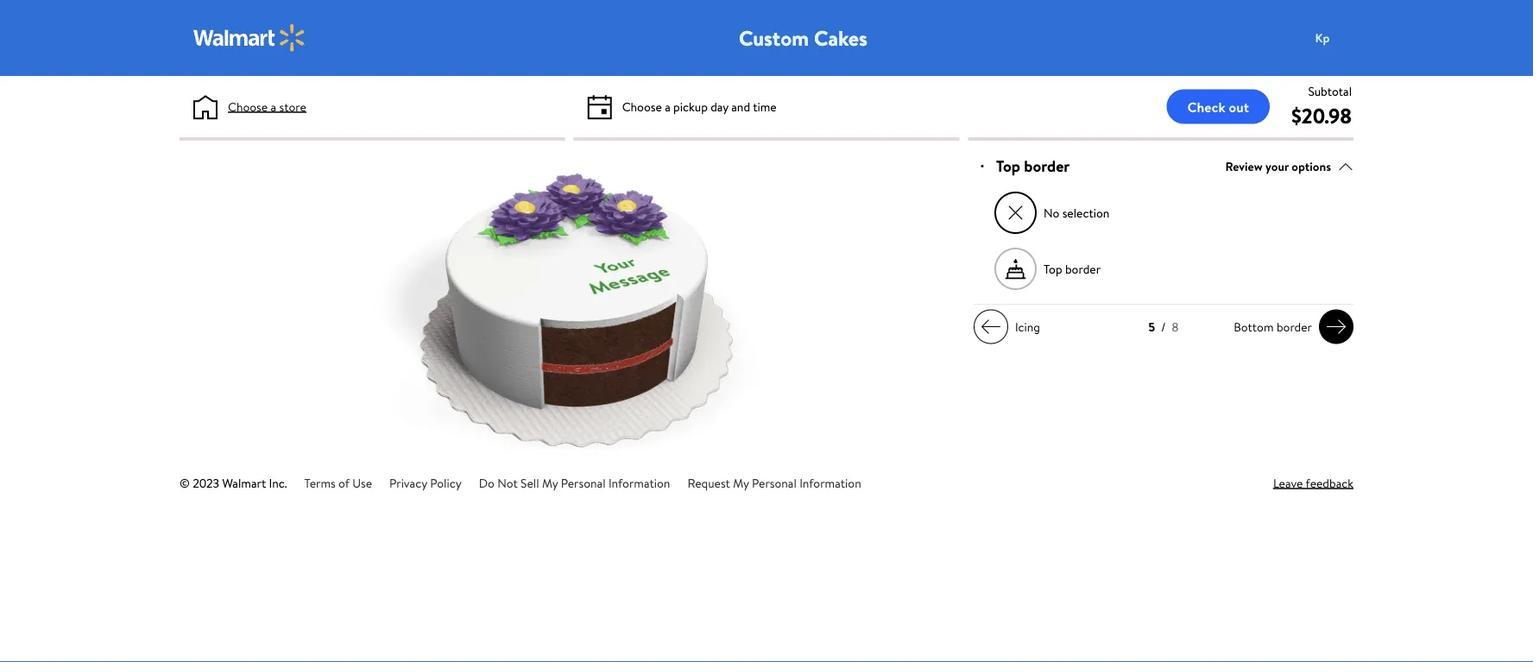 Task type: locate. For each thing, give the bounding box(es) containing it.
review your options
[[1226, 158, 1332, 175]]

selection
[[1063, 204, 1110, 221]]

1 horizontal spatial my
[[733, 474, 749, 491]]

1 choose from the left
[[228, 98, 268, 115]]

policy
[[430, 474, 462, 491]]

choose a store link
[[228, 98, 306, 116]]

check out
[[1188, 97, 1249, 116]]

$20.98
[[1292, 101, 1352, 130]]

0 horizontal spatial information
[[609, 474, 670, 491]]

© 2023 walmart inc.
[[180, 474, 287, 491]]

icon for continue arrow image left icing
[[981, 317, 1002, 337]]

choose for choose a pickup day and time
[[622, 98, 662, 115]]

top border
[[996, 156, 1070, 177], [1044, 260, 1101, 277]]

my right the sell
[[542, 474, 558, 491]]

1 vertical spatial border
[[1066, 260, 1101, 277]]

border right bottom
[[1277, 318, 1313, 335]]

icon for continue arrow image
[[981, 317, 1002, 337], [1326, 317, 1347, 337]]

top up remove image
[[996, 156, 1021, 177]]

border up no
[[1024, 156, 1070, 177]]

bottom border link
[[1227, 310, 1354, 344]]

2 icon for continue arrow image from the left
[[1326, 317, 1347, 337]]

no selection
[[1044, 204, 1110, 221]]

icon for continue arrow image right bottom border
[[1326, 317, 1347, 337]]

choose left store
[[228, 98, 268, 115]]

options
[[1292, 158, 1332, 175]]

personal right the sell
[[561, 474, 606, 491]]

choose inside 'link'
[[228, 98, 268, 115]]

0 horizontal spatial top
[[996, 156, 1021, 177]]

border
[[1024, 156, 1070, 177], [1066, 260, 1101, 277], [1277, 318, 1313, 335]]

1 vertical spatial top
[[1044, 260, 1063, 277]]

out
[[1229, 97, 1249, 116]]

terms of use link
[[304, 474, 372, 491]]

0 horizontal spatial a
[[271, 98, 276, 115]]

personal right request
[[752, 474, 797, 491]]

1 horizontal spatial icon for continue arrow image
[[1326, 317, 1347, 337]]

choose left pickup
[[622, 98, 662, 115]]

choose
[[228, 98, 268, 115], [622, 98, 662, 115]]

1 vertical spatial top border
[[1044, 260, 1101, 277]]

kp button
[[1306, 21, 1375, 55]]

a
[[271, 98, 276, 115], [665, 98, 671, 115]]

personal
[[561, 474, 606, 491], [752, 474, 797, 491]]

back to walmart.com image
[[193, 24, 306, 52]]

remove image
[[1006, 203, 1025, 222]]

a inside 'choose a store' 'link'
[[271, 98, 276, 115]]

time
[[753, 98, 777, 115]]

top
[[996, 156, 1021, 177], [1044, 260, 1063, 277]]

information
[[609, 474, 670, 491], [800, 474, 862, 491]]

kp
[[1316, 29, 1330, 46]]

1 a from the left
[[271, 98, 276, 115]]

0 horizontal spatial personal
[[561, 474, 606, 491]]

a left store
[[271, 98, 276, 115]]

review your options element
[[1226, 157, 1332, 175]]

choose a store
[[228, 98, 306, 115]]

pickup
[[674, 98, 708, 115]]

icon for continue arrow image inside icing link
[[981, 317, 1002, 337]]

0 horizontal spatial choose
[[228, 98, 268, 115]]

day
[[711, 98, 729, 115]]

use
[[353, 474, 372, 491]]

my
[[542, 474, 558, 491], [733, 474, 749, 491]]

not
[[498, 474, 518, 491]]

border down selection
[[1066, 260, 1101, 277]]

1 horizontal spatial choose
[[622, 98, 662, 115]]

2 a from the left
[[665, 98, 671, 115]]

1 horizontal spatial top
[[1044, 260, 1063, 277]]

cakes
[[814, 23, 868, 52]]

icing link
[[974, 310, 1047, 344]]

2 my from the left
[[733, 474, 749, 491]]

icing
[[1015, 318, 1041, 335]]

top border down no selection
[[1044, 260, 1101, 277]]

a left pickup
[[665, 98, 671, 115]]

1 icon for continue arrow image from the left
[[981, 317, 1002, 337]]

2 choose from the left
[[622, 98, 662, 115]]

privacy policy
[[389, 474, 462, 491]]

top down no
[[1044, 260, 1063, 277]]

my right request
[[733, 474, 749, 491]]

1 horizontal spatial a
[[665, 98, 671, 115]]

leave feedback button
[[1274, 474, 1354, 492]]

request
[[688, 474, 730, 491]]

1 horizontal spatial personal
[[752, 474, 797, 491]]

2 information from the left
[[800, 474, 862, 491]]

top border up remove image
[[996, 156, 1070, 177]]

choose for choose a store
[[228, 98, 268, 115]]

0 horizontal spatial icon for continue arrow image
[[981, 317, 1002, 337]]

0 horizontal spatial my
[[542, 474, 558, 491]]

1 horizontal spatial information
[[800, 474, 862, 491]]



Task type: describe. For each thing, give the bounding box(es) containing it.
custom
[[739, 23, 809, 52]]

do
[[479, 474, 495, 491]]

do not sell my personal information
[[479, 474, 670, 491]]

a for pickup
[[665, 98, 671, 115]]

8
[[1172, 319, 1179, 336]]

5
[[1149, 319, 1156, 336]]

no
[[1044, 204, 1060, 221]]

terms of use
[[304, 474, 372, 491]]

subtotal $20.98
[[1292, 82, 1352, 130]]

feedback
[[1306, 474, 1354, 491]]

request my personal information link
[[688, 474, 862, 491]]

sell
[[521, 474, 539, 491]]

1 information from the left
[[609, 474, 670, 491]]

2 personal from the left
[[752, 474, 797, 491]]

5 / 8
[[1149, 319, 1179, 336]]

terms
[[304, 474, 336, 491]]

leave
[[1274, 474, 1303, 491]]

1 my from the left
[[542, 474, 558, 491]]

©
[[180, 474, 190, 491]]

a for store
[[271, 98, 276, 115]]

custom cakes
[[739, 23, 868, 52]]

your
[[1266, 158, 1289, 175]]

/
[[1162, 319, 1166, 336]]

1 personal from the left
[[561, 474, 606, 491]]

walmart
[[222, 474, 266, 491]]

check out button
[[1167, 89, 1270, 124]]

inc.
[[269, 474, 287, 491]]

2 vertical spatial border
[[1277, 318, 1313, 335]]

0 vertical spatial border
[[1024, 156, 1070, 177]]

request my personal information
[[688, 474, 862, 491]]

0 vertical spatial top border
[[996, 156, 1070, 177]]

bottom
[[1234, 318, 1274, 335]]

review your options link
[[1226, 155, 1354, 178]]

privacy
[[389, 474, 427, 491]]

store
[[279, 98, 306, 115]]

icon for continue arrow image inside bottom border link
[[1326, 317, 1347, 337]]

of
[[339, 474, 350, 491]]

subtotal
[[1309, 82, 1352, 99]]

choose a pickup day and time
[[622, 98, 777, 115]]

check
[[1188, 97, 1226, 116]]

do not sell my personal information link
[[479, 474, 670, 491]]

0 vertical spatial top
[[996, 156, 1021, 177]]

privacy policy link
[[389, 474, 462, 491]]

up arrow image
[[1338, 159, 1354, 174]]

review
[[1226, 158, 1263, 175]]

and
[[732, 98, 750, 115]]

bottom border
[[1234, 318, 1313, 335]]

2023
[[193, 474, 219, 491]]

leave feedback
[[1274, 474, 1354, 491]]



Task type: vqa. For each thing, say whether or not it's contained in the screenshot.
Hikiddo
no



